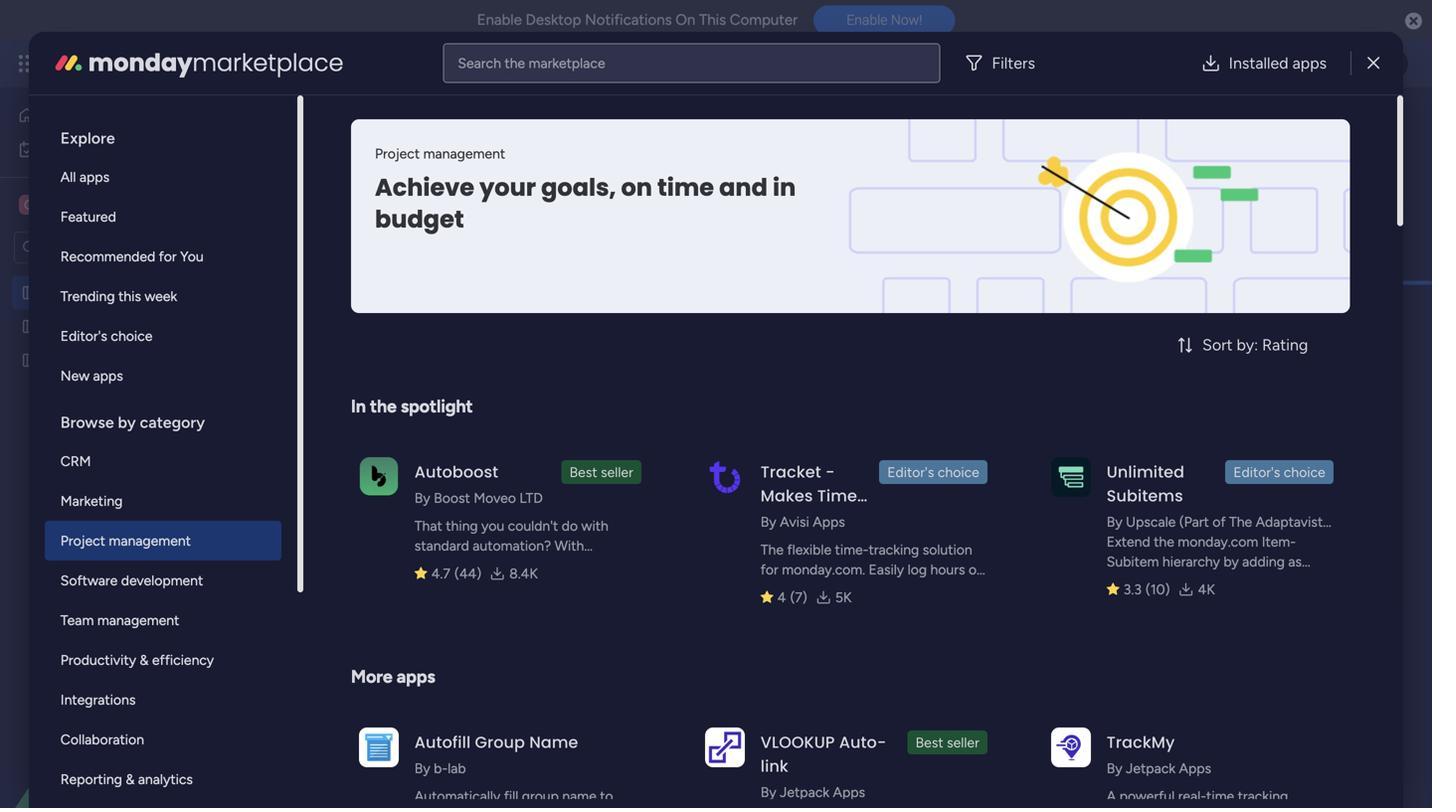 Task type: describe. For each thing, give the bounding box(es) containing it.
lab
[[448, 760, 466, 777]]

files
[[838, 186, 866, 203]]

to
[[600, 788, 613, 805]]

(44)
[[454, 565, 482, 582]]

on inside the flexible time-tracking solution for monday.com. easily log hours on existing items and subitems.
[[969, 561, 984, 578]]

column.
[[503, 808, 552, 809]]

numbers
[[330, 742, 414, 768]]

monday marketplace image
[[53, 47, 84, 79]]

banner logo image
[[963, 119, 1326, 313]]

tracking inside a powerful real-time tracking solution for your business wit
[[1238, 788, 1288, 805]]

0 horizontal spatial digital asset management (dam)
[[47, 284, 252, 301]]

workload inside field
[[330, 313, 418, 338]]

project management
[[60, 533, 191, 549]]

1 vertical spatial jetpack
[[780, 784, 830, 801]]

by avisi apps
[[761, 514, 845, 531]]

add to favorites image
[[877, 115, 897, 135]]

productivity & efficiency option
[[45, 640, 281, 680]]

browse
[[60, 413, 114, 432]]

of inside extend the monday.com item- subitem hierarchy by adding as many levels of child subitems as you need.
[[1182, 573, 1195, 590]]

and inside project management achieve your goals, on time and in budget
[[719, 171, 767, 204]]

1 horizontal spatial (dam)
[[728, 103, 829, 147]]

couldn't
[[508, 518, 558, 535]]

hours
[[930, 561, 965, 578]]

dapulse close image
[[1405, 11, 1422, 32]]

in the spotlight
[[351, 396, 473, 417]]

Numbers field
[[325, 742, 419, 768]]

group
[[522, 788, 559, 805]]

by inside extend the monday.com item- subitem hierarchy by adding as many levels of child subitems as you need.
[[1224, 553, 1239, 570]]

vlookup
[[761, 731, 835, 754]]

you up automation? on the left bottom of page
[[481, 518, 504, 535]]

dapulse x slim image
[[1368, 51, 1380, 75]]

4 for 4 (7)
[[778, 589, 786, 606]]

3.3
[[1124, 581, 1142, 598]]

creative for creative assets
[[46, 195, 108, 214]]

search the marketplace
[[458, 55, 605, 72]]

2
[[1337, 186, 1345, 203]]

subitems
[[1232, 573, 1289, 590]]

team workload button
[[413, 179, 539, 211]]

lottie animation element
[[0, 608, 254, 809]]

0 horizontal spatial marketplace
[[192, 46, 344, 80]]

installed apps button
[[1185, 43, 1343, 83]]

adaptavist
[[1256, 514, 1323, 531]]

asset inside list box
[[90, 284, 123, 301]]

project management achieve your goals, on time and in budget
[[375, 145, 796, 236]]

team for team management
[[60, 612, 94, 629]]

levels
[[1144, 573, 1179, 590]]

autofill
[[415, 731, 471, 754]]

list box for monday
[[45, 111, 281, 809]]

apps for installed apps
[[1293, 54, 1327, 73]]

select product image
[[18, 54, 38, 74]]

online docs button
[[718, 179, 823, 211]]

filters button
[[956, 43, 1051, 83]]

many
[[1107, 573, 1141, 590]]

1
[[1348, 117, 1354, 134]]

app logo image for tracket - makes time work
[[705, 457, 745, 497]]

docs
[[776, 186, 808, 203]]

project for project management
[[60, 533, 105, 549]]

12
[[382, 392, 393, 406]]

the for search
[[505, 55, 525, 72]]

new for new apps
[[60, 367, 90, 384]]

workload inside "button"
[[465, 186, 524, 203]]

main
[[332, 186, 362, 203]]

invite / 1 button
[[1264, 109, 1363, 141]]

management left see plans "icon"
[[201, 52, 309, 75]]

browse by category
[[60, 413, 205, 432]]

Chart field
[[886, 313, 948, 339]]

lottie animation image
[[0, 608, 254, 809]]

management inside team management option
[[97, 612, 179, 629]]

with
[[555, 538, 584, 554]]

monday for monday work management
[[89, 52, 157, 75]]

this
[[699, 11, 726, 29]]

all apps
[[60, 169, 109, 185]]

work for monday
[[161, 52, 196, 75]]

w7
[[363, 392, 380, 406]]

collaborative whiteboard
[[560, 186, 720, 203]]

new asset button
[[301, 232, 383, 264]]

for inside the flexible time-tracking solution for monday.com. easily log hours on existing items and subitems.
[[761, 561, 779, 578]]

4 for 4
[[552, 475, 559, 490]]

0 horizontal spatial (dam)
[[212, 284, 252, 301]]

thing
[[446, 518, 478, 535]]

1 horizontal spatial digital asset management (dam)
[[302, 103, 829, 147]]

business
[[1212, 808, 1266, 809]]

view
[[869, 186, 900, 203]]

workspace image
[[19, 194, 39, 216]]

browse by category heading
[[45, 396, 281, 442]]

/ for 2
[[1328, 186, 1333, 203]]

unlimited subitems
[[1107, 461, 1185, 507]]

online
[[732, 186, 773, 203]]

requests
[[103, 318, 157, 335]]

productivity
[[60, 652, 136, 669]]

4.7
[[431, 565, 450, 582]]

choice inside option
[[111, 328, 153, 345]]

my work option
[[12, 133, 242, 165]]

group
[[475, 731, 525, 754]]

your inside a powerful real-time tracking solution for your business wit
[[1181, 808, 1209, 809]]

more apps
[[351, 666, 435, 688]]

/ for 1
[[1339, 117, 1344, 134]]

public board image for website homepage redesign
[[21, 351, 40, 370]]

monday for monday marketplace
[[88, 46, 192, 80]]

project management option
[[45, 521, 281, 561]]

time inside project management achieve your goals, on time and in budget
[[657, 171, 714, 204]]

management inside "project management" option
[[109, 533, 191, 549]]

sort
[[1202, 336, 1233, 355]]

public board image for creative requests
[[21, 317, 40, 336]]

automation?
[[473, 538, 551, 554]]

1 autoboost from the top
[[415, 461, 498, 483]]

crm option
[[45, 442, 281, 481]]

apps for tracket - makes time work
[[813, 514, 845, 531]]

learn more about this package of templates here: https://youtu.be/9x6_kyyrn_e button
[[301, 147, 880, 171]]

management down "recommended for you" option
[[126, 284, 208, 301]]

boost
[[434, 490, 470, 507]]

this inside option
[[118, 288, 141, 305]]

0 vertical spatial as
[[1288, 553, 1302, 570]]

w7   12 - 18
[[363, 392, 414, 406]]

trackmy
[[1107, 731, 1175, 754]]

project for project management achieve your goals, on time and in budget
[[375, 145, 420, 162]]

dropdown
[[415, 808, 478, 809]]

avisi
[[780, 514, 809, 531]]

this inside button
[[418, 151, 440, 168]]

1 more dots image from the left
[[521, 748, 535, 763]]

new apps option
[[45, 356, 281, 396]]

website
[[47, 352, 98, 369]]

about
[[378, 151, 414, 168]]

collaboration
[[60, 731, 144, 748]]

0 horizontal spatial -
[[396, 392, 400, 406]]

the for in
[[370, 396, 397, 417]]

the inside by upscale (part of the adaptavist group)
[[1229, 514, 1252, 531]]

productivity & efficiency
[[60, 652, 214, 669]]

powerful
[[1120, 788, 1175, 805]]

all
[[60, 169, 76, 185]]

filters
[[992, 54, 1035, 73]]

list box for creative assets
[[0, 272, 254, 646]]

with
[[581, 518, 609, 535]]

enable for enable now!
[[847, 12, 888, 28]]

work for my
[[68, 141, 99, 158]]

seller for autoboost
[[601, 464, 633, 481]]

tracket
[[761, 461, 821, 483]]

2 horizontal spatial asset
[[409, 103, 494, 147]]

0 horizontal spatial option
[[0, 275, 254, 279]]

creative assets
[[46, 195, 157, 214]]

editor's for unlimited
[[1233, 464, 1280, 481]]

on
[[676, 11, 695, 29]]

4.7 (44)
[[431, 565, 482, 582]]

app logo image left autofill
[[359, 728, 399, 768]]

management inside project management achieve your goals, on time and in budget
[[423, 145, 505, 162]]

upscale
[[1126, 514, 1176, 531]]

achieve
[[375, 171, 474, 204]]

seller for vlookup auto- link
[[947, 734, 979, 751]]

help image
[[1303, 54, 1323, 74]]

main table button
[[301, 179, 413, 211]]

(7)
[[790, 589, 807, 606]]

trending
[[60, 288, 115, 305]]

by:
[[1237, 336, 1258, 355]]

learn more about this package of templates here: https://youtu.be/9x6_kyyrn_e
[[304, 151, 808, 168]]

automate / 2
[[1262, 186, 1345, 203]]

tracket - makes time work
[[761, 461, 857, 531]]

software
[[60, 572, 118, 589]]



Task type: vqa. For each thing, say whether or not it's contained in the screenshot.


Task type: locate. For each thing, give the bounding box(es) containing it.
best up with
[[570, 464, 597, 481]]

workload up 'w7'
[[330, 313, 418, 338]]

best
[[570, 464, 597, 481], [916, 734, 943, 751]]

1 horizontal spatial team
[[428, 186, 461, 203]]

digital right public board image
[[47, 284, 86, 301]]

time-
[[835, 542, 869, 558]]

more dots image up the "group"
[[521, 748, 535, 763]]

0 vertical spatial 4
[[552, 475, 559, 490]]

existing
[[761, 581, 809, 598]]

editor's choice option
[[45, 316, 281, 356]]

1 vertical spatial by
[[1224, 553, 1239, 570]]

apps inside button
[[1293, 54, 1327, 73]]

project inside option
[[60, 533, 105, 549]]

collaboration option
[[45, 720, 281, 760]]

jetpack
[[1126, 760, 1176, 777], [780, 784, 830, 801]]

invite / 1
[[1301, 117, 1354, 134]]

1 horizontal spatial by
[[1224, 553, 1239, 570]]

activity button
[[1162, 109, 1256, 141]]

you right subitems
[[1309, 573, 1332, 590]]

choice up adaptavist
[[1284, 464, 1326, 481]]

table
[[365, 186, 398, 203]]

1 vertical spatial asset
[[342, 239, 375, 256]]

trending this week
[[60, 288, 177, 305]]

1 horizontal spatial jetpack
[[1126, 760, 1176, 777]]

team down package
[[428, 186, 461, 203]]

Map field
[[1166, 742, 1216, 768]]

2 vertical spatial for
[[1160, 808, 1178, 809]]

3 more dots image from the left
[[1082, 748, 1096, 763]]

team down software
[[60, 612, 94, 629]]

1 horizontal spatial the
[[1229, 514, 1252, 531]]

apps right search everything icon in the right of the page
[[1293, 54, 1327, 73]]

1 vertical spatial seller
[[947, 734, 979, 751]]

apps inside trackmy by jetpack apps
[[1179, 760, 1211, 777]]

files view button
[[823, 179, 915, 211]]

team workload
[[428, 186, 524, 203]]

0 vertical spatial on
[[621, 171, 652, 204]]

1 horizontal spatial marketplace
[[529, 55, 605, 72]]

enable now! button
[[814, 5, 955, 35]]

workload
[[465, 186, 524, 203], [330, 313, 418, 338]]

budget
[[375, 203, 464, 236]]

1 horizontal spatial seller
[[947, 734, 979, 751]]

jetpack down trackmy
[[1126, 760, 1176, 777]]

apps inside option
[[93, 367, 123, 384]]

see plans image
[[330, 52, 348, 75]]

apps for more apps
[[397, 666, 435, 688]]

Digital asset management (DAM) field
[[297, 103, 834, 147]]

2 enable from the left
[[847, 12, 888, 28]]

team inside option
[[60, 612, 94, 629]]

1 horizontal spatial &
[[140, 652, 149, 669]]

and left in
[[719, 171, 767, 204]]

time down https://youtu.be/9x6_kyyrn_e
[[657, 171, 714, 204]]

apps
[[813, 514, 845, 531], [1179, 760, 1211, 777], [833, 784, 865, 801]]

management up team workload "button"
[[423, 145, 505, 162]]

app logo image for vlookup auto- link
[[705, 728, 745, 768]]

apps right all
[[79, 169, 109, 185]]

Search in workspace field
[[42, 236, 166, 259]]

best for autoboost
[[570, 464, 597, 481]]

by for unlimited subitems
[[1107, 514, 1123, 531]]

marketing option
[[45, 481, 281, 521]]

invite
[[1301, 117, 1336, 134]]

2 horizontal spatial choice
[[1284, 464, 1326, 481]]

app logo image for unlimited subitems
[[1051, 457, 1091, 497]]

digital up more
[[302, 103, 402, 147]]

0 horizontal spatial the
[[761, 542, 784, 558]]

Workload field
[[325, 313, 423, 339]]

apps down 'creative requests'
[[93, 367, 123, 384]]

0 vertical spatial work
[[161, 52, 196, 75]]

the inside the flexible time-tracking solution for monday.com. easily log hours on existing items and subitems.
[[761, 542, 784, 558]]

john smith image
[[1376, 48, 1408, 80]]

by left avisi
[[761, 514, 776, 531]]

explore heading
[[45, 111, 281, 157]]

for down powerful
[[1160, 808, 1178, 809]]

0 vertical spatial team
[[428, 186, 461, 203]]

editor's choice inside option
[[60, 328, 153, 345]]

apps inside option
[[79, 169, 109, 185]]

1 vertical spatial -
[[826, 461, 835, 483]]

2 more dots image from the left
[[802, 748, 816, 763]]

1 horizontal spatial digital
[[302, 103, 402, 147]]

team management option
[[45, 601, 281, 640]]

best seller up with
[[570, 464, 633, 481]]

efficiency
[[152, 652, 214, 669]]

new inside option
[[60, 367, 90, 384]]

public board image
[[21, 283, 40, 302]]

1 vertical spatial 4
[[778, 589, 786, 606]]

new up browse on the left bottom of page
[[60, 367, 90, 384]]

search
[[458, 55, 501, 72]]

1 vertical spatial the
[[761, 542, 784, 558]]

best seller right auto-
[[916, 734, 979, 751]]

marketplace
[[192, 46, 344, 80], [529, 55, 605, 72]]

best right auto-
[[916, 734, 943, 751]]

management up here: on the top left
[[502, 103, 720, 147]]

1 horizontal spatial time
[[1206, 788, 1234, 805]]

sort by: rating button
[[1141, 329, 1350, 361]]

tracking inside the flexible time-tracking solution for monday.com. easily log hours on existing items and subitems.
[[869, 542, 919, 558]]

1 vertical spatial the
[[370, 396, 397, 417]]

in
[[773, 171, 796, 204]]

/
[[1339, 117, 1344, 134], [1328, 186, 1333, 203]]

solution inside a powerful real-time tracking solution for your business wit
[[1107, 808, 1156, 809]]

more dots image left trackmy
[[1082, 748, 1096, 763]]

1 horizontal spatial tracking
[[1238, 788, 1288, 805]]

1 horizontal spatial new
[[309, 239, 338, 256]]

-
[[396, 392, 400, 406], [826, 461, 835, 483]]

apps down time
[[813, 514, 845, 531]]

new
[[309, 239, 338, 256], [60, 367, 90, 384]]

autoboost down the standard
[[415, 557, 481, 574]]

project inside project management achieve your goals, on time and in budget
[[375, 145, 420, 162]]

v2 v sign image
[[499, 449, 515, 473]]

0 horizontal spatial team
[[60, 612, 94, 629]]

1 horizontal spatial and
[[850, 581, 873, 598]]

by for vlookup auto- link
[[761, 784, 776, 801]]

- inside tracket - makes time work
[[826, 461, 835, 483]]

the right in
[[370, 396, 397, 417]]

1 vertical spatial public board image
[[21, 351, 40, 370]]

0 vertical spatial seller
[[601, 464, 633, 481]]

option
[[0, 275, 254, 279], [697, 310, 775, 342]]

0 horizontal spatial enable
[[477, 11, 522, 29]]

by for autoboost
[[415, 490, 430, 507]]

by up extend
[[1107, 514, 1123, 531]]

time inside a powerful real-time tracking solution for your business wit
[[1206, 788, 1234, 805]]

editor's inside option
[[60, 328, 107, 345]]

1 horizontal spatial best
[[916, 734, 943, 751]]

& left analytics
[[126, 771, 135, 788]]

best seller for vlookup auto- link
[[916, 734, 979, 751]]

by inside trackmy by jetpack apps
[[1107, 760, 1123, 777]]

1 horizontal spatial 4
[[778, 589, 786, 606]]

by down "link"
[[761, 784, 776, 801]]

more dots image right "link"
[[802, 748, 816, 763]]

autoboost inside that thing you couldn't do with standard automation? with autoboost you can!
[[415, 557, 481, 574]]

more dots image
[[521, 748, 535, 763], [802, 748, 816, 763], [1082, 748, 1096, 763]]

creative down trending
[[47, 318, 99, 335]]

choice
[[111, 328, 153, 345], [938, 464, 979, 481], [1284, 464, 1326, 481]]

new inside button
[[309, 239, 338, 256]]

time
[[817, 485, 857, 507]]

0 horizontal spatial the
[[370, 396, 397, 417]]

editor's up website
[[60, 328, 107, 345]]

0 horizontal spatial new
[[60, 367, 90, 384]]

1 vertical spatial option
[[697, 310, 775, 342]]

/ inside 'button'
[[1339, 117, 1344, 134]]

the down upscale
[[1154, 534, 1174, 550]]

software development option
[[45, 561, 281, 601]]

this
[[418, 151, 440, 168], [118, 288, 141, 305]]

1 vertical spatial as
[[1292, 573, 1306, 590]]

editor's for tracket
[[887, 464, 934, 481]]

online docs
[[732, 186, 808, 203]]

1 vertical spatial of
[[1213, 514, 1226, 531]]

enable left now!
[[847, 12, 888, 28]]

0 horizontal spatial 4
[[552, 475, 559, 490]]

map region
[[1137, 780, 1399, 809]]

asset inside button
[[342, 239, 375, 256]]

editor's choice up hours
[[887, 464, 979, 481]]

c
[[24, 196, 34, 213]]

link
[[761, 755, 789, 778]]

1 horizontal spatial your
[[1181, 808, 1209, 809]]

1 vertical spatial digital asset management (dam)
[[47, 284, 252, 301]]

0 vertical spatial public board image
[[21, 317, 40, 336]]

new for new asset
[[309, 239, 338, 256]]

2 horizontal spatial for
[[1160, 808, 1178, 809]]

2 vertical spatial asset
[[90, 284, 123, 301]]

choice for unlimited
[[1284, 464, 1326, 481]]

of up monday.com
[[1213, 514, 1226, 531]]

workspace selection element
[[19, 193, 160, 217]]

/ left the 2
[[1328, 186, 1333, 203]]

1 horizontal spatial on
[[969, 561, 984, 578]]

new down main
[[309, 239, 338, 256]]

list box
[[45, 111, 281, 809], [0, 272, 254, 646]]

1 vertical spatial /
[[1328, 186, 1333, 203]]

choice for tracket
[[938, 464, 979, 481]]

0 horizontal spatial &
[[126, 771, 135, 788]]

0 vertical spatial the
[[505, 55, 525, 72]]

jetpack down "link"
[[780, 784, 830, 801]]

app logo image for autoboost
[[359, 457, 399, 497]]

app logo image down in
[[359, 457, 399, 497]]

2 vertical spatial of
[[1182, 573, 1195, 590]]

by left b-
[[415, 760, 430, 777]]

4 right ltd
[[552, 475, 559, 490]]

solution down powerful
[[1107, 808, 1156, 809]]

search everything image
[[1259, 54, 1279, 74]]

0 vertical spatial time
[[657, 171, 714, 204]]

1 vertical spatial apps
[[1179, 760, 1211, 777]]

(dam)
[[728, 103, 829, 147], [212, 284, 252, 301]]

0 vertical spatial by
[[118, 413, 136, 432]]

the for extend
[[1154, 534, 1174, 550]]

automatically fill group name to dropdown list column.
[[415, 788, 613, 809]]

4
[[552, 475, 559, 490], [778, 589, 786, 606]]

for left you
[[159, 248, 177, 265]]

asset
[[409, 103, 494, 147], [342, 239, 375, 256], [90, 284, 123, 301]]

apps for new apps
[[93, 367, 123, 384]]

chart
[[891, 313, 943, 338]]

by inside autofill group name by b-lab
[[415, 760, 430, 777]]

new asset
[[309, 239, 375, 256]]

show board description image
[[843, 115, 867, 135]]

the right search
[[505, 55, 525, 72]]

1 horizontal spatial /
[[1339, 117, 1344, 134]]

your inside project management achieve your goals, on time and in budget
[[479, 171, 536, 204]]

0 vertical spatial tracking
[[869, 542, 919, 558]]

best seller
[[570, 464, 633, 481], [916, 734, 979, 751]]

0 horizontal spatial seller
[[601, 464, 633, 481]]

jetpack inside trackmy by jetpack apps
[[1126, 760, 1176, 777]]

by inside by upscale (part of the adaptavist group)
[[1107, 514, 1123, 531]]

trending this week option
[[45, 276, 281, 316]]

the down the work
[[761, 542, 784, 558]]

enable desktop notifications on this computer
[[477, 11, 798, 29]]

for inside option
[[159, 248, 177, 265]]

enable up search
[[477, 11, 522, 29]]

0 vertical spatial best seller
[[570, 464, 633, 481]]

& for reporting
[[126, 771, 135, 788]]

list box containing digital asset management (dam)
[[0, 272, 254, 646]]

0 vertical spatial asset
[[409, 103, 494, 147]]

of inside button
[[500, 151, 513, 168]]

apps for all apps
[[79, 169, 109, 185]]

recommended for you
[[60, 248, 204, 265]]

4 (7)
[[778, 589, 807, 606]]

1 public board image from the top
[[21, 317, 40, 336]]

1 vertical spatial workload
[[330, 313, 418, 338]]

https://youtu.be/9x6_kyyrn_e
[[617, 151, 808, 168]]

1 horizontal spatial choice
[[938, 464, 979, 481]]

tracking
[[869, 542, 919, 558], [1238, 788, 1288, 805]]

for inside a powerful real-time tracking solution for your business wit
[[1160, 808, 1178, 809]]

for up existing on the right bottom of the page
[[761, 561, 779, 578]]

apps down vlookup auto- link
[[833, 784, 865, 801]]

all apps option
[[45, 157, 281, 197]]

as
[[1288, 553, 1302, 570], [1292, 573, 1306, 590]]

choice up hours
[[938, 464, 979, 481]]

list box containing explore
[[45, 111, 281, 809]]

0 horizontal spatial of
[[500, 151, 513, 168]]

on inside project management achieve your goals, on time and in budget
[[621, 171, 652, 204]]

public board image
[[21, 317, 40, 336], [21, 351, 40, 370]]

that thing you couldn't do with standard automation? with autoboost you can!
[[415, 518, 609, 574]]

now!
[[891, 12, 922, 28]]

tracking up business
[[1238, 788, 1288, 805]]

1 horizontal spatial project
[[375, 145, 420, 162]]

0 horizontal spatial this
[[118, 288, 141, 305]]

asset up 'creative requests'
[[90, 284, 123, 301]]

adding
[[1242, 553, 1285, 570]]

website homepage redesign
[[47, 352, 225, 369]]

my work
[[46, 141, 99, 158]]

public board image down public board image
[[21, 317, 40, 336]]

- right 12
[[396, 392, 400, 406]]

goals,
[[541, 171, 616, 204]]

0 vertical spatial /
[[1339, 117, 1344, 134]]

0 horizontal spatial solution
[[923, 542, 972, 558]]

solution inside the flexible time-tracking solution for monday.com. easily log hours on existing items and subitems.
[[923, 542, 972, 558]]

app logo image left makes
[[705, 457, 745, 497]]

editor's up log
[[887, 464, 934, 481]]

this up achieve
[[418, 151, 440, 168]]

1 enable from the left
[[477, 11, 522, 29]]

0 horizontal spatial tracking
[[869, 542, 919, 558]]

app logo image left unlimited on the bottom of page
[[1051, 457, 1091, 497]]

0 vertical spatial workload
[[465, 186, 524, 203]]

editor's
[[60, 328, 107, 345], [887, 464, 934, 481], [1233, 464, 1280, 481]]

solution up hours
[[923, 542, 972, 558]]

apps up "real-"
[[1179, 760, 1211, 777]]

team management
[[60, 612, 179, 629]]

automatically
[[415, 788, 501, 805]]

you inside extend the monday.com item- subitem hierarchy by adding as many levels of child subitems as you need.
[[1309, 573, 1332, 590]]

1 horizontal spatial editor's
[[887, 464, 934, 481]]

the inside extend the monday.com item- subitem hierarchy by adding as many levels of child subitems as you need.
[[1154, 534, 1174, 550]]

project right more
[[375, 145, 420, 162]]

add view image
[[927, 188, 935, 202]]

this up requests
[[118, 288, 141, 305]]

need.
[[1107, 593, 1141, 610]]

digital asset management (dam) down "recommended for you" option
[[47, 284, 252, 301]]

of left 4k
[[1182, 573, 1195, 590]]

1 vertical spatial creative
[[47, 318, 99, 335]]

& left efficiency
[[140, 652, 149, 669]]

by boost moveo ltd
[[415, 490, 543, 507]]

by inside the browse by category heading
[[118, 413, 136, 432]]

1 horizontal spatial option
[[697, 310, 775, 342]]

2 vertical spatial apps
[[833, 784, 865, 801]]

team inside "button"
[[428, 186, 461, 203]]

/ left 1
[[1339, 117, 1344, 134]]

1 vertical spatial autoboost
[[415, 557, 481, 574]]

autoboost up boost
[[415, 461, 498, 483]]

asset up package
[[409, 103, 494, 147]]

public board image left website
[[21, 351, 40, 370]]

project up software
[[60, 533, 105, 549]]

0 vertical spatial of
[[500, 151, 513, 168]]

work
[[761, 509, 802, 531]]

& for productivity
[[140, 652, 149, 669]]

time up business
[[1206, 788, 1234, 805]]

my work link
[[12, 133, 242, 165]]

by up the a
[[1107, 760, 1123, 777]]

0 horizontal spatial best
[[570, 464, 597, 481]]

0 vertical spatial jetpack
[[1126, 760, 1176, 777]]

1 vertical spatial best
[[916, 734, 943, 751]]

apps for vlookup auto- link
[[833, 784, 865, 801]]

1 horizontal spatial editor's choice
[[887, 464, 979, 481]]

best seller for autoboost
[[570, 464, 633, 481]]

and inside the flexible time-tracking solution for monday.com. easily log hours on existing items and subitems.
[[850, 581, 873, 598]]

the up monday.com
[[1229, 514, 1252, 531]]

automate
[[1262, 186, 1325, 203]]

you down automation? on the left bottom of page
[[484, 557, 507, 574]]

0 vertical spatial &
[[140, 652, 149, 669]]

editor's choice for tracket
[[887, 464, 979, 481]]

app logo image left "link"
[[705, 728, 745, 768]]

explore
[[60, 129, 115, 148]]

team for team workload
[[428, 186, 461, 203]]

enable inside button
[[847, 12, 888, 28]]

group)
[[1107, 534, 1151, 550]]

marketing
[[60, 493, 123, 510]]

4 left (7)
[[778, 589, 786, 606]]

0 horizontal spatial best seller
[[570, 464, 633, 481]]

as right subitems
[[1292, 573, 1306, 590]]

management up development
[[109, 533, 191, 549]]

1 horizontal spatial the
[[505, 55, 525, 72]]

subitems
[[1107, 485, 1183, 507]]

name
[[562, 788, 597, 805]]

do
[[562, 518, 578, 535]]

as down item-
[[1288, 553, 1302, 570]]

apps right more
[[397, 666, 435, 688]]

app logo image
[[359, 457, 399, 497], [705, 457, 745, 497], [1051, 457, 1091, 497], [359, 728, 399, 768], [705, 728, 745, 768], [1051, 728, 1091, 768]]

collapse board header image
[[1381, 187, 1397, 203]]

and down the easily
[[850, 581, 873, 598]]

more
[[351, 666, 393, 688]]

enable now!
[[847, 12, 922, 28]]

by down monday.com
[[1224, 553, 1239, 570]]

creative down the all apps
[[46, 195, 108, 214]]

enable
[[477, 11, 522, 29], [847, 12, 888, 28]]

2 public board image from the top
[[21, 351, 40, 370]]

best for vlookup auto- link
[[916, 734, 943, 751]]

0 horizontal spatial asset
[[90, 284, 123, 301]]

recommended for you option
[[45, 237, 281, 276]]

featured
[[60, 208, 116, 225]]

workload down package
[[465, 186, 524, 203]]

1 vertical spatial time
[[1206, 788, 1234, 805]]

subitems.
[[877, 581, 936, 598]]

rating
[[1262, 336, 1308, 355]]

2 horizontal spatial the
[[1154, 534, 1174, 550]]

monday.com.
[[782, 561, 865, 578]]

(dam) right the week
[[212, 284, 252, 301]]

the flexible time-tracking solution for monday.com. easily log hours on existing items and subitems.
[[761, 542, 984, 598]]

1 vertical spatial solution
[[1107, 808, 1156, 809]]

autofill group name by b-lab
[[415, 731, 578, 777]]

0 vertical spatial digital asset management (dam)
[[302, 103, 829, 147]]

0 vertical spatial new
[[309, 239, 338, 256]]

0 vertical spatial -
[[396, 392, 400, 406]]

1 vertical spatial this
[[118, 288, 141, 305]]

choice up homepage
[[111, 328, 153, 345]]

1 horizontal spatial more dots image
[[802, 748, 816, 763]]

creative inside workspace selection element
[[46, 195, 108, 214]]

here:
[[582, 151, 613, 168]]

reporting & analytics option
[[45, 760, 281, 800]]

0 horizontal spatial choice
[[111, 328, 153, 345]]

enable for enable desktop notifications on this computer
[[477, 11, 522, 29]]

tracking up the easily
[[869, 542, 919, 558]]

of right package
[[500, 151, 513, 168]]

0 vertical spatial this
[[418, 151, 440, 168]]

0 horizontal spatial digital
[[47, 284, 86, 301]]

monday marketplace image
[[1210, 54, 1230, 74]]

trackmy by jetpack apps
[[1107, 731, 1211, 777]]

2 autoboost from the top
[[415, 557, 481, 574]]

extend the monday.com item- subitem hierarchy by adding as many levels of child subitems as you need.
[[1107, 534, 1332, 610]]

Countdown field
[[886, 742, 1002, 768]]

featured option
[[45, 197, 281, 237]]

editor's choice for unlimited
[[1233, 464, 1326, 481]]

&
[[140, 652, 149, 669], [126, 771, 135, 788]]

your down "real-"
[[1181, 808, 1209, 809]]

4k
[[1198, 581, 1215, 598]]

creative for creative requests
[[47, 318, 99, 335]]

editor's choice up homepage
[[60, 328, 153, 345]]

by jetpack apps
[[761, 784, 865, 801]]

1 vertical spatial on
[[969, 561, 984, 578]]

0 horizontal spatial for
[[159, 248, 177, 265]]

asset down "main table" button
[[342, 239, 375, 256]]

integrations option
[[45, 680, 281, 720]]

of inside by upscale (part of the adaptavist group)
[[1213, 514, 1226, 531]]

app logo image left trackmy
[[1051, 728, 1091, 768]]

by up that
[[415, 490, 430, 507]]

- up time
[[826, 461, 835, 483]]

by right browse on the left bottom of page
[[118, 413, 136, 432]]

by for tracket - makes time work
[[761, 514, 776, 531]]

(dam) up in
[[728, 103, 829, 147]]

computer
[[730, 11, 798, 29]]

work inside my work option
[[68, 141, 99, 158]]

collaborative
[[560, 186, 643, 203]]

0 vertical spatial your
[[479, 171, 536, 204]]



